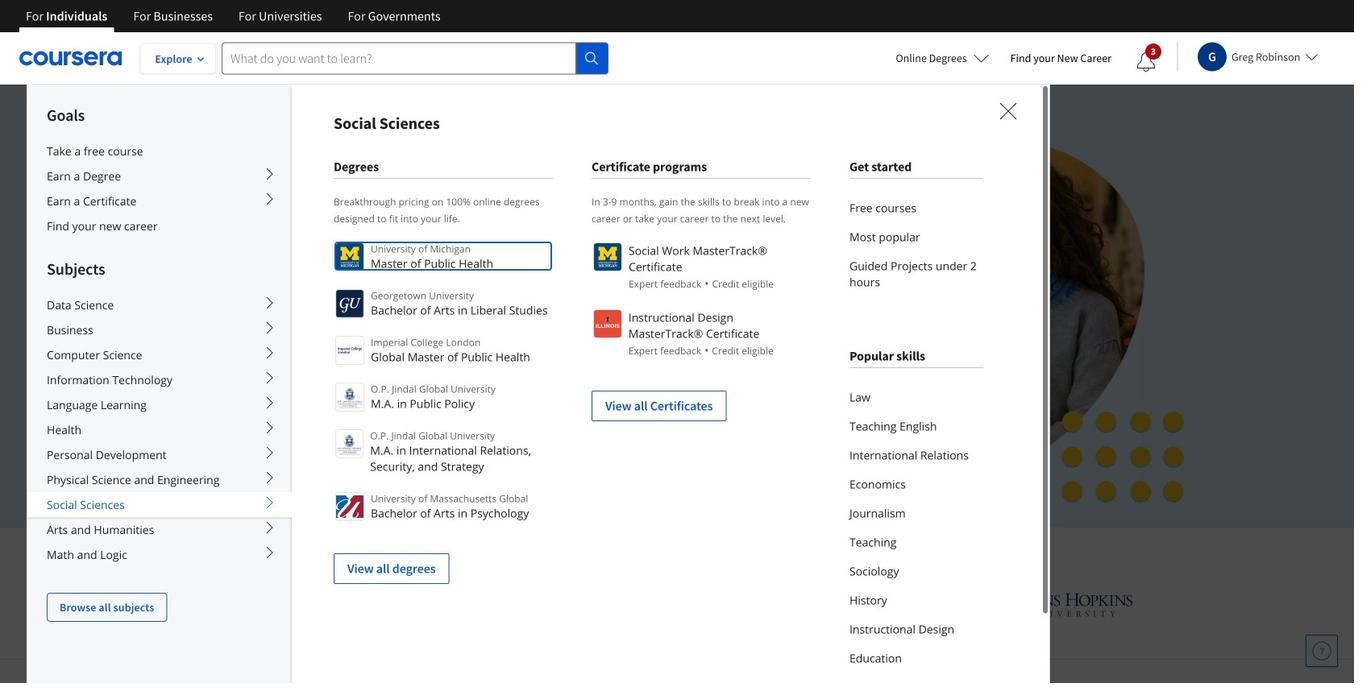 Task type: vqa. For each thing, say whether or not it's contained in the screenshot.
Duke University Image
yes



Task type: locate. For each thing, give the bounding box(es) containing it.
imperial college london logo image
[[335, 336, 364, 365]]

partnername logo image
[[593, 243, 622, 272], [593, 310, 622, 339]]

1 horizontal spatial list item
[[592, 375, 811, 422]]

banner navigation
[[13, 0, 454, 32]]

None search field
[[222, 42, 609, 75]]

hec paris image
[[872, 588, 928, 622]]

list
[[850, 193, 983, 297], [334, 241, 553, 584], [592, 241, 811, 422], [850, 383, 983, 684]]

0 vertical spatial partnername logo image
[[593, 243, 622, 272]]

coursera plus image
[[210, 151, 455, 176]]

1 vertical spatial partnername logo image
[[593, 310, 622, 339]]

1 o.p. jindal global university logo image from the top
[[335, 383, 364, 412]]

1 partnername logo image from the top
[[593, 243, 622, 272]]

2 partnername logo image from the top
[[593, 310, 622, 339]]

1 vertical spatial list item
[[334, 538, 553, 584]]

o.p. jindal global university logo image down imperial college london logo on the left of page
[[335, 383, 364, 412]]

georgetown university logo image
[[335, 289, 364, 318]]

group
[[27, 84, 1050, 684]]

o.p. jindal global university logo image
[[335, 383, 364, 412], [335, 430, 364, 459]]

1 vertical spatial o.p. jindal global university logo image
[[335, 430, 364, 459]]

0 vertical spatial list item
[[592, 375, 811, 422]]

johns hopkins university image
[[980, 590, 1133, 620]]

0 vertical spatial o.p. jindal global university logo image
[[335, 383, 364, 412]]

explore menu element
[[27, 85, 292, 622]]

list item
[[592, 375, 811, 422], [334, 538, 553, 584]]

university of illinois at urbana-champaign image
[[221, 592, 347, 618]]

o.p. jindal global university logo image up university of massachusetts global logo
[[335, 430, 364, 459]]



Task type: describe. For each thing, give the bounding box(es) containing it.
coursera image
[[19, 45, 122, 71]]

university of massachusetts global logo image
[[335, 493, 364, 522]]

help center image
[[1312, 642, 1332, 661]]

duke university image
[[399, 590, 474, 616]]

university of michigan logo image
[[335, 243, 364, 272]]

2 o.p. jindal global university logo image from the top
[[335, 430, 364, 459]]

0 horizontal spatial list item
[[334, 538, 553, 584]]

What do you want to learn? text field
[[222, 42, 576, 75]]



